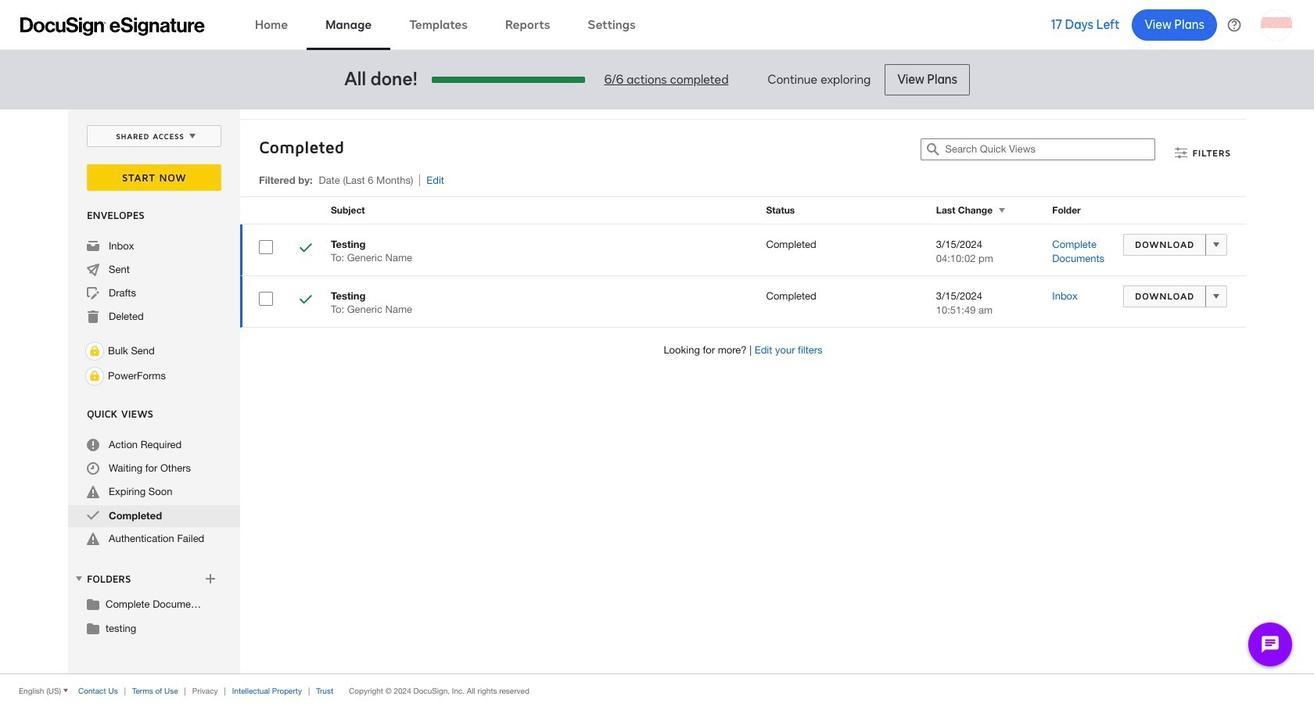 Task type: vqa. For each thing, say whether or not it's contained in the screenshot.
Inbox ICON
yes



Task type: locate. For each thing, give the bounding box(es) containing it.
2 folder image from the top
[[87, 622, 99, 635]]

completed image
[[87, 510, 99, 522]]

1 lock image from the top
[[85, 342, 104, 361]]

clock image
[[87, 463, 99, 475]]

lock image
[[85, 342, 104, 361], [85, 367, 104, 386]]

folder image
[[87, 598, 99, 611], [87, 622, 99, 635]]

0 vertical spatial folder image
[[87, 598, 99, 611]]

2 lock image from the top
[[85, 367, 104, 386]]

alert image
[[87, 533, 99, 546]]

alert image
[[87, 486, 99, 499]]

1 vertical spatial folder image
[[87, 622, 99, 635]]

0 vertical spatial lock image
[[85, 342, 104, 361]]

docusign esignature image
[[20, 17, 205, 36]]

1 vertical spatial lock image
[[85, 367, 104, 386]]

more info region
[[0, 674, 1315, 708]]

Search Quick Views text field
[[946, 139, 1156, 160]]

inbox image
[[87, 240, 99, 253]]



Task type: describe. For each thing, give the bounding box(es) containing it.
completed image
[[300, 294, 312, 308]]

action required image
[[87, 439, 99, 452]]

trash image
[[87, 311, 99, 323]]

view folders image
[[73, 573, 85, 585]]

1 folder image from the top
[[87, 598, 99, 611]]

your uploaded profile image image
[[1262, 9, 1293, 40]]

secondary navigation region
[[68, 110, 1251, 674]]

draft image
[[87, 287, 99, 300]]

sent image
[[87, 264, 99, 276]]

completed image
[[300, 242, 312, 257]]



